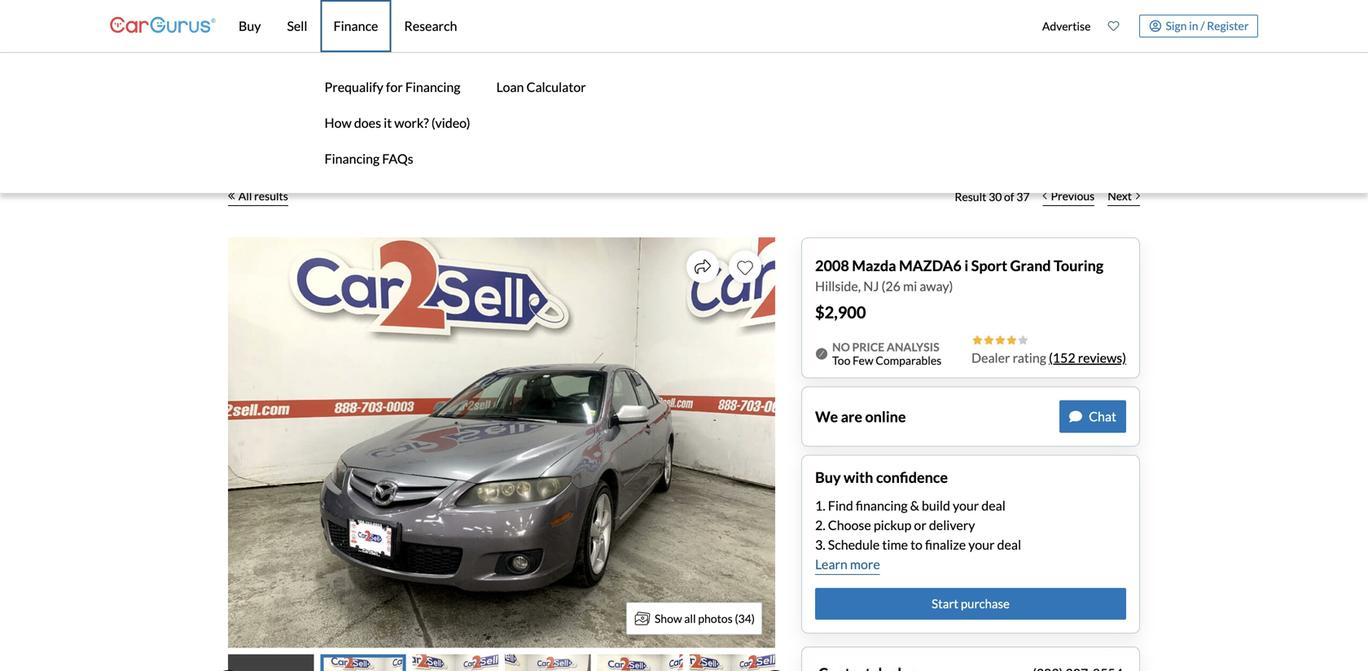 Task type: vqa. For each thing, say whether or not it's contained in the screenshot.
the View vehicle photo 4
yes



Task type: locate. For each thing, give the bounding box(es) containing it.
0 horizontal spatial financing
[[325, 151, 380, 167]]

we
[[815, 408, 838, 426]]

menu
[[1034, 3, 1259, 49], [321, 69, 474, 177]]

for
[[386, 79, 403, 95]]

0 vertical spatial financing
[[405, 79, 461, 95]]

previous link
[[1037, 179, 1102, 215]]

financing down the how on the top of page
[[325, 151, 380, 167]]

(34)
[[735, 612, 755, 626]]

financing faqs
[[325, 151, 413, 167]]

(152 reviews) button
[[1049, 348, 1127, 368]]

view vehicle photo 4 image
[[505, 655, 591, 671]]

30
[[989, 190, 1002, 204]]

your down the delivery
[[969, 537, 995, 553]]

calculator
[[527, 79, 586, 95]]

sport
[[972, 257, 1008, 275]]

deal up purchase
[[998, 537, 1022, 553]]

loan calculator link
[[493, 69, 589, 105]]

schedule
[[828, 537, 880, 553]]

your
[[953, 498, 979, 514], [969, 537, 995, 553]]

we are online
[[815, 408, 906, 426]]

more
[[850, 556, 880, 572]]

faqs
[[382, 151, 413, 167]]

2008 mazda mazda6 i sport grand touring hillside, nj (26 mi away)
[[815, 257, 1104, 294]]

result 30 of 37
[[955, 190, 1030, 204]]

0 horizontal spatial menu
[[321, 69, 474, 177]]

chevron right image
[[1136, 192, 1140, 200]]

buy left with
[[815, 468, 841, 486]]

view vehicle photo 1 image
[[228, 655, 314, 671]]

1 vertical spatial menu
[[321, 69, 474, 177]]

are
[[841, 408, 863, 426]]

reviews)
[[1078, 350, 1127, 366]]

menu containing prequalify for financing
[[321, 69, 474, 177]]

deal
[[982, 498, 1006, 514], [998, 537, 1022, 553]]

chat button
[[1060, 400, 1127, 433]]

financing right for
[[405, 79, 461, 95]]

menu bar containing buy
[[0, 0, 1369, 193]]

chat
[[1089, 409, 1117, 424]]

touring
[[1054, 257, 1104, 275]]

deal right build on the right
[[982, 498, 1006, 514]]

menu bar
[[0, 0, 1369, 193]]

previous
[[1051, 189, 1095, 203]]

view vehicle photo 3 image
[[413, 655, 499, 671]]

finalize
[[925, 537, 966, 553]]

your up the delivery
[[953, 498, 979, 514]]

learn
[[815, 556, 848, 572]]

mazda
[[852, 257, 897, 275]]

buy for buy with confidence
[[815, 468, 841, 486]]

37
[[1017, 190, 1030, 204]]

advertise
[[1043, 19, 1091, 33]]

start
[[932, 596, 959, 611]]

choose
[[828, 517, 871, 533]]

view vehicle photo 5 image
[[597, 655, 683, 671]]

or
[[914, 517, 927, 533]]

research button
[[391, 0, 470, 52]]

how does it work? (video)
[[325, 115, 470, 131]]

(152
[[1049, 350, 1076, 366]]

find
[[828, 498, 854, 514]]

financing
[[405, 79, 461, 95], [325, 151, 380, 167]]

comparables
[[876, 354, 942, 368]]

view vehicle photo 6 image
[[690, 655, 776, 671]]

1 vertical spatial buy
[[815, 468, 841, 486]]

0 horizontal spatial buy
[[239, 18, 261, 34]]

1 vertical spatial deal
[[998, 537, 1022, 553]]

grand
[[1011, 257, 1051, 275]]

loan
[[497, 79, 524, 95]]

build
[[922, 498, 951, 514]]

1 vertical spatial financing
[[325, 151, 380, 167]]

buy left sell
[[239, 18, 261, 34]]

pickup
[[874, 517, 912, 533]]

1 horizontal spatial menu
[[1034, 3, 1259, 49]]

0 vertical spatial deal
[[982, 498, 1006, 514]]

no price analysis too few comparables
[[833, 340, 942, 368]]

0 vertical spatial menu
[[1034, 3, 1259, 49]]

sell
[[287, 18, 308, 34]]

buy inside 'popup button'
[[239, 18, 261, 34]]

research
[[404, 18, 457, 34]]

(26
[[882, 278, 901, 294]]

1 horizontal spatial buy
[[815, 468, 841, 486]]

show all photos (34) link
[[626, 602, 762, 635]]

(video)
[[431, 115, 470, 131]]

buy for buy
[[239, 18, 261, 34]]

0 vertical spatial buy
[[239, 18, 261, 34]]

with
[[844, 468, 874, 486]]

show
[[655, 612, 682, 626]]

menu inside menu bar
[[321, 69, 474, 177]]

view vehicle photo 2 image
[[320, 655, 406, 671]]

learn more link
[[815, 555, 880, 575]]

buy button
[[226, 0, 274, 52]]

mazda6
[[899, 257, 962, 275]]

sign in / register link
[[1140, 15, 1259, 37]]

photos
[[698, 612, 733, 626]]

of
[[1004, 190, 1015, 204]]

confidence
[[876, 468, 948, 486]]

buy
[[239, 18, 261, 34], [815, 468, 841, 486]]

it
[[384, 115, 392, 131]]

start purchase
[[932, 596, 1010, 611]]

tab list
[[228, 655, 776, 671]]

2008
[[815, 257, 849, 275]]



Task type: describe. For each thing, give the bounding box(es) containing it.
advertise link
[[1034, 3, 1100, 49]]

loan calculator
[[497, 79, 586, 95]]

chevron double left image
[[228, 192, 235, 200]]

hillside,
[[815, 278, 861, 294]]

cargurus logo homepage link link
[[110, 3, 216, 49]]

$2,900
[[815, 303, 866, 322]]

comment image
[[1070, 410, 1083, 423]]

all results link
[[228, 179, 288, 215]]

too
[[833, 354, 851, 368]]

dealer rating (152 reviews)
[[972, 350, 1127, 366]]

to
[[911, 537, 923, 553]]

start purchase button
[[815, 588, 1127, 620]]

prequalify for financing link
[[321, 69, 474, 105]]

result
[[955, 190, 987, 204]]

no
[[833, 340, 850, 354]]

cargurus logo homepage link image
[[110, 3, 216, 49]]

user icon image
[[1150, 20, 1162, 32]]

finance button
[[321, 0, 391, 52]]

sign
[[1166, 19, 1187, 32]]

away)
[[920, 278, 953, 294]]

results
[[254, 189, 288, 203]]

financing faqs link
[[321, 141, 474, 177]]

all results
[[238, 189, 288, 203]]

find financing & build your deal choose pickup or delivery schedule time to finalize your deal learn more
[[815, 498, 1022, 572]]

vehicle full photo image
[[228, 237, 776, 648]]

nj
[[864, 278, 879, 294]]

chevron left image
[[1043, 192, 1047, 200]]

register
[[1207, 19, 1249, 32]]

1 vertical spatial your
[[969, 537, 995, 553]]

how
[[325, 115, 352, 131]]

sign in / register menu item
[[1128, 15, 1259, 37]]

next link
[[1102, 179, 1147, 215]]

delivery
[[929, 517, 975, 533]]

in
[[1189, 19, 1199, 32]]

all
[[685, 612, 696, 626]]

share image
[[695, 259, 711, 275]]

show all photos (34)
[[655, 612, 755, 626]]

dealer
[[972, 350, 1011, 366]]

prequalify for financing
[[325, 79, 461, 95]]

next
[[1108, 189, 1132, 203]]

how does it work? (video) link
[[321, 105, 474, 141]]

0 vertical spatial your
[[953, 498, 979, 514]]

buy with confidence
[[815, 468, 948, 486]]

does
[[354, 115, 381, 131]]

1 horizontal spatial financing
[[405, 79, 461, 95]]

sell button
[[274, 0, 321, 52]]

mi
[[903, 278, 917, 294]]

i
[[965, 257, 969, 275]]

menu containing sign in / register
[[1034, 3, 1259, 49]]

sign in / register
[[1166, 19, 1249, 32]]

prequalify
[[325, 79, 384, 95]]

price
[[852, 340, 885, 354]]

/
[[1201, 19, 1205, 32]]

all
[[238, 189, 252, 203]]

finance
[[334, 18, 378, 34]]

saved cars image
[[1108, 20, 1120, 32]]

analysis
[[887, 340, 940, 354]]

online
[[865, 408, 906, 426]]

work?
[[394, 115, 429, 131]]

few
[[853, 354, 874, 368]]

financing
[[856, 498, 908, 514]]

&
[[910, 498, 920, 514]]

rating
[[1013, 350, 1047, 366]]

time
[[883, 537, 908, 553]]



